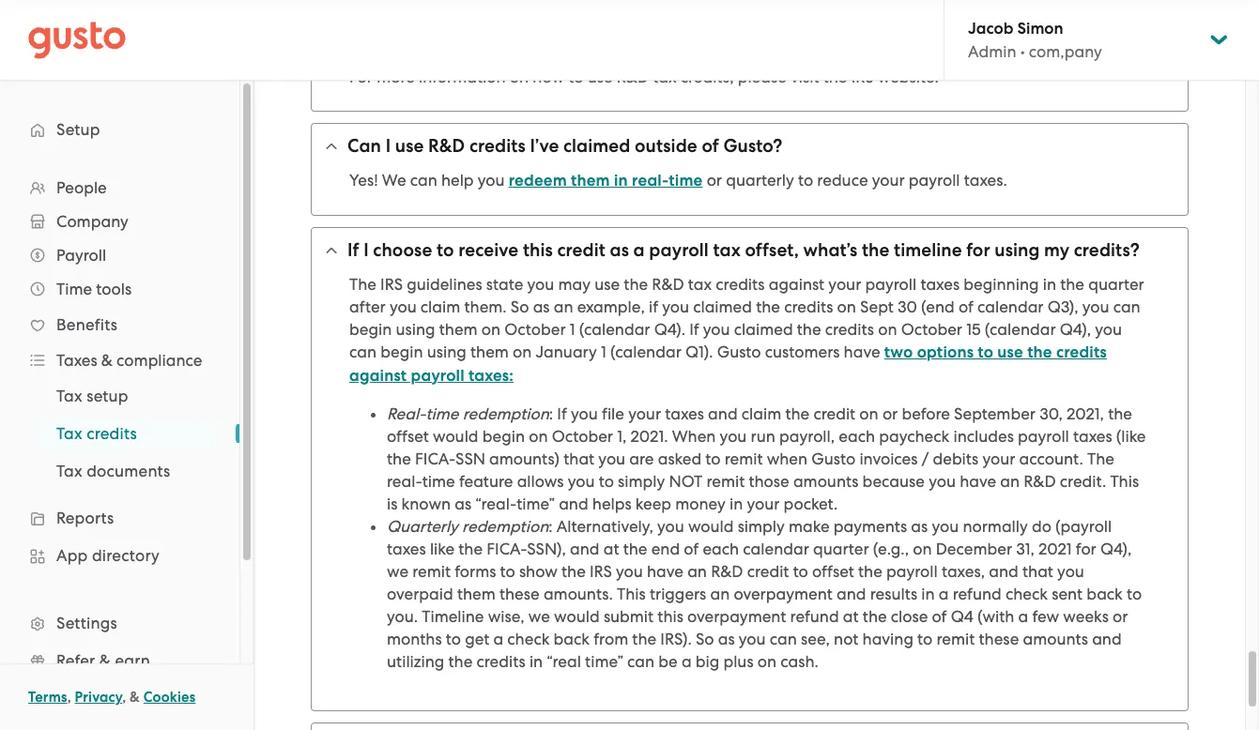 Task type: describe. For each thing, give the bounding box(es) containing it.
you right q3),
[[1083, 297, 1110, 316]]

you up the q1).
[[703, 320, 730, 339]]

on up the taxes:
[[513, 343, 532, 361]]

company
[[56, 212, 128, 231]]

refer & earn
[[56, 652, 150, 671]]

1 vertical spatial back
[[554, 630, 590, 649]]

people button
[[19, 171, 221, 205]]

(with
[[978, 607, 1015, 626]]

terms , privacy , & cookies
[[28, 689, 196, 706]]

and down weeks
[[1092, 630, 1122, 649]]

you right the if
[[662, 297, 689, 316]]

settings link
[[19, 607, 221, 641]]

triggers
[[650, 585, 707, 604]]

are
[[630, 450, 654, 468]]

payroll button
[[19, 239, 221, 272]]

time inside : if you file your taxes and claim the credit on or before september 30, 2021, the offset would begin on october 1, 2021. when you run payroll, each paycheck includes payroll taxes (like the fica-ssn amounts) that you are asked to remit when gusto invoices / debits your account. the real-time feature allows you to simply not remit those amounts because you have an r&d credit. this is known as "real-time" and helps keep money in your pocket.
[[422, 472, 455, 491]]

0 vertical spatial check
[[1006, 585, 1048, 604]]

of left q4
[[932, 607, 947, 626]]

credits down if i choose to receive this credit as a payroll tax offset, what's the timeline for using my credits?
[[716, 275, 765, 294]]

invoices
[[860, 450, 918, 468]]

yes!
[[349, 171, 378, 189]]

you up the plus in the bottom of the page
[[739, 630, 766, 649]]

we
[[382, 171, 406, 189]]

quarterly redemption
[[387, 517, 549, 536]]

tax credits link
[[34, 417, 221, 451]]

timeline
[[894, 239, 962, 261]]

claimed inside can i use r&d credits i've claimed outside of gusto? dropdown button
[[563, 135, 631, 157]]

on right the plus in the bottom of the page
[[758, 652, 777, 671]]

feature
[[459, 472, 513, 491]]

you up helps
[[568, 472, 595, 491]]

quarterly
[[726, 171, 794, 189]]

as up the plus in the bottom of the page
[[718, 630, 735, 649]]

credits inside : alternatively, you would simply make payments as you normally do (payroll taxes like the fica-ssn), and at the end of each calendar quarter (e.g., on december 31, 2021 for q4), we remit forms to show the irs you have an r&d credit to offset the payroll taxes, and that you overpaid them these amounts. this triggers an overpayment and results in a refund check sent back to you. timeline wise, we would submit this overpayment refund at the close of q4 (with a few weeks or months to get a check back from the irs). so as you can see, not having to remit these amounts and utilizing the credits in "real time" can be a big plus on cash.
[[477, 652, 526, 671]]

on up invoices
[[860, 405, 879, 423]]

tax inside the irs guidelines state you may use the r&d tax credits against your payroll taxes beginning in the quarter after you claim them. so as an example, if you claimed the credits on sept 30 (end of calendar q3), you can begin using them on october 1 (calendar q4). if you claimed the credits on october 15 (calendar q4), you can begin using them on january 1 (calendar q1). gusto customers have
[[688, 275, 712, 294]]

1 vertical spatial claimed
[[693, 297, 752, 316]]

january
[[536, 343, 597, 361]]

overpaid
[[387, 585, 453, 604]]

see,
[[801, 630, 830, 649]]

and down alternatively, on the bottom
[[570, 540, 600, 559]]

you up end
[[657, 517, 684, 536]]

credits,
[[681, 67, 734, 86]]

time" inside : alternatively, you would simply make payments as you normally do (payroll taxes like the fica-ssn), and at the end of each calendar quarter (e.g., on december 31, 2021 for q4), we remit forms to show the irs you have an r&d credit to offset the payroll taxes, and that you overpaid them these amounts. this triggers an overpayment and results in a refund check sent back to you. timeline wise, we would submit this overpayment refund at the close of q4 (with a few weeks or months to get a check back from the irs). so as you can see, not having to remit these amounts and utilizing the credits in "real time" can be a big plus on cash.
[[585, 652, 624, 671]]

on up amounts)
[[529, 427, 548, 446]]

tax setup
[[56, 387, 128, 406]]

i for if
[[364, 239, 369, 261]]

you up december
[[932, 517, 959, 536]]

and left "results"
[[837, 585, 866, 604]]

two
[[884, 343, 913, 362]]

benefits
[[56, 316, 117, 334]]

offset inside : if you file your taxes and claim the credit on or before september 30, 2021, the offset would begin on october 1, 2021. when you run payroll, each paycheck includes payroll taxes (like the fica-ssn amounts) that you are asked to remit when gusto invoices / debits your account. the real-time feature allows you to simply not remit those amounts because you have an r&d credit. this is known as "real-time" and helps keep money in your pocket.
[[387, 427, 429, 446]]

: if you file your taxes and claim the credit on or before september 30, 2021, the offset would begin on october 1, 2021. when you run payroll, each paycheck includes payroll taxes (like the fica-ssn amounts) that you are asked to remit when gusto invoices / debits your account. the real-time feature allows you to simply not remit those amounts because you have an r&d credit. this is known as "real-time" and helps keep money in your pocket.
[[387, 405, 1146, 513]]

a right be
[[682, 652, 692, 671]]

taxes.
[[964, 171, 1008, 189]]

to down 'timeline'
[[446, 630, 461, 649]]

you left file
[[571, 405, 598, 423]]

months
[[387, 630, 442, 649]]

receive
[[459, 239, 519, 261]]

if i choose to receive this credit as a payroll tax offset, what's the timeline for using my credits? button
[[312, 228, 1188, 273]]

a down taxes,
[[939, 585, 949, 604]]

against inside the irs guidelines state you may use the r&d tax credits against your payroll taxes beginning in the quarter after you claim them. so as an example, if you claimed the credits on sept 30 (end of calendar q3), you can begin using them on october 1 (calendar q4). if you claimed the credits on october 15 (calendar q4), you can begin using them on january 1 (calendar q1). gusto customers have
[[769, 275, 825, 294]]

that inside : if you file your taxes and claim the credit on or before september 30, 2021, the offset would begin on october 1, 2021. when you run payroll, each paycheck includes payroll taxes (like the fica-ssn amounts) that you are asked to remit when gusto invoices / debits your account. the real-time feature allows you to simply not remit those amounts because you have an r&d credit. this is known as "real-time" and helps keep money in your pocket.
[[564, 450, 595, 468]]

timeline
[[422, 607, 484, 626]]

in up close
[[922, 585, 935, 604]]

use inside the irs guidelines state you may use the r&d tax credits against your payroll taxes beginning in the quarter after you claim them. so as an example, if you claimed the credits on sept 30 (end of calendar q3), you can begin using them on october 1 (calendar q4). if you claimed the credits on october 15 (calendar q4), you can begin using them on january 1 (calendar q1). gusto customers have
[[595, 275, 620, 294]]

website.
[[878, 67, 939, 86]]

irs inside the irs guidelines state you may use the r&d tax credits against your payroll taxes beginning in the quarter after you claim them. so as an example, if you claimed the credits on sept 30 (end of calendar q3), you can begin using them on october 1 (calendar q4). if you claimed the credits on october 15 (calendar q4), you can begin using them on january 1 (calendar q1). gusto customers have
[[380, 275, 403, 294]]

on down the them.
[[482, 320, 501, 339]]

if i choose to receive this credit as a payroll tax offset, what's the timeline for using my credits?
[[348, 239, 1140, 261]]

on left the sept
[[837, 297, 856, 316]]

to right 'how'
[[568, 67, 584, 86]]

sept
[[860, 297, 894, 316]]

gusto navigation element
[[0, 81, 239, 731]]

1 horizontal spatial at
[[843, 607, 859, 626]]

guidelines
[[407, 275, 482, 294]]

claim inside : if you file your taxes and claim the credit on or before september 30, 2021, the offset would begin on october 1, 2021. when you run payroll, each paycheck includes payroll taxes (like the fica-ssn amounts) that you are asked to remit when gusto invoices / debits your account. the real-time feature allows you to simply not remit those amounts because you have an r&d credit. this is known as "real-time" and helps keep money in your pocket.
[[742, 405, 782, 423]]

october inside : if you file your taxes and claim the credit on or before september 30, 2021, the offset would begin on october 1, 2021. when you run payroll, each paycheck includes payroll taxes (like the fica-ssn amounts) that you are asked to remit when gusto invoices / debits your account. the real-time feature allows you to simply not remit those amounts because you have an r&d credit. this is known as "real-time" and helps keep money in your pocket.
[[552, 427, 613, 446]]

to left show
[[500, 562, 515, 581]]

2 horizontal spatial would
[[688, 517, 734, 536]]

1 horizontal spatial these
[[979, 630, 1019, 649]]

more
[[377, 67, 415, 86]]

tax documents link
[[34, 455, 221, 488]]

time
[[56, 280, 92, 299]]

1 horizontal spatial 1
[[601, 343, 607, 361]]

and down 31,
[[989, 562, 1019, 581]]

your up 2021.
[[628, 405, 661, 423]]

not
[[669, 472, 703, 491]]

big
[[696, 652, 720, 671]]

reports
[[56, 509, 114, 528]]

this inside : if you file your taxes and claim the credit on or before september 30, 2021, the offset would begin on october 1, 2021. when you run payroll, each paycheck includes payroll taxes (like the fica-ssn amounts) that you are asked to remit when gusto invoices / debits your account. the real-time feature allows you to simply not remit those amounts because you have an r&d credit. this is known as "real-time" and helps keep money in your pocket.
[[1111, 472, 1139, 491]]

results
[[870, 585, 918, 604]]

quarter inside the irs guidelines state you may use the r&d tax credits against your payroll taxes beginning in the quarter after you claim them. so as an example, if you claimed the credits on sept 30 (end of calendar q3), you can begin using them on october 1 (calendar q4). if you claimed the credits on october 15 (calendar q4), you can begin using them on january 1 (calendar q1). gusto customers have
[[1089, 275, 1145, 294]]

offset inside : alternatively, you would simply make payments as you normally do (payroll taxes like the fica-ssn), and at the end of each calendar quarter (e.g., on december 31, 2021 for q4), we remit forms to show the irs you have an r&d credit to offset the payroll taxes, and that you overpaid them these amounts. this triggers an overpayment and results in a refund check sent back to you. timeline wise, we would submit this overpayment refund at the close of q4 (with a few weeks or months to get a check back from the irs). so as you can see, not having to remit these amounts and utilizing the credits in "real time" can be a big plus on cash.
[[812, 562, 854, 581]]

on right (e.g.,
[[913, 540, 932, 559]]

remit down "like"
[[413, 562, 451, 581]]

you.
[[387, 607, 418, 626]]

each inside : alternatively, you would simply make payments as you normally do (payroll taxes like the fica-ssn), and at the end of each calendar quarter (e.g., on december 31, 2021 for q4), we remit forms to show the irs you have an r&d credit to offset the payroll taxes, and that you overpaid them these amounts. this triggers an overpayment and results in a refund check sent back to you. timeline wise, we would submit this overpayment refund at the close of q4 (with a few weeks or months to get a check back from the irs). so as you can see, not having to remit these amounts and utilizing the credits in "real time" can be a big plus on cash.
[[703, 540, 739, 559]]

0 vertical spatial at
[[604, 540, 619, 559]]

the inside the irs guidelines state you may use the r&d tax credits against your payroll taxes beginning in the quarter after you claim them. so as an example, if you claimed the credits on sept 30 (end of calendar q3), you can begin using them on october 1 (calendar q4). if you claimed the credits on october 15 (calendar q4), you can begin using them on january 1 (calendar q1). gusto customers have
[[349, 275, 377, 294]]

how
[[533, 67, 565, 86]]

0 horizontal spatial 1
[[570, 320, 575, 339]]

the inside : if you file your taxes and claim the credit on or before september 30, 2021, the offset would begin on october 1, 2021. when you run payroll, each paycheck includes payroll taxes (like the fica-ssn amounts) that you are asked to remit when gusto invoices / debits your account. the real-time feature allows you to simply not remit those amounts because you have an r&d credit. this is known as "real-time" and helps keep money in your pocket.
[[1088, 450, 1115, 468]]

an inside : if you file your taxes and claim the credit on or before september 30, 2021, the offset would begin on october 1, 2021. when you run payroll, each paycheck includes payroll taxes (like the fica-ssn amounts) that you are asked to remit when gusto invoices / debits your account. the real-time feature allows you to simply not remit those amounts because you have an r&d credit. this is known as "real-time" and helps keep money in your pocket.
[[1000, 472, 1020, 491]]

like
[[430, 540, 455, 559]]

credits up the customers
[[784, 297, 833, 316]]

them up the taxes:
[[471, 343, 509, 361]]

(calendar right 15
[[985, 320, 1056, 339]]

use inside dropdown button
[[395, 135, 424, 157]]

payroll inside : if you file your taxes and claim the credit on or before september 30, 2021, the offset would begin on october 1, 2021. when you run payroll, each paycheck includes payroll taxes (like the fica-ssn amounts) that you are asked to remit when gusto invoices / debits your account. the real-time feature allows you to simply not remit those amounts because you have an r&d credit. this is known as "real-time" and helps keep money in your pocket.
[[1018, 427, 1070, 446]]

you left run
[[720, 427, 747, 446]]

have inside : alternatively, you would simply make payments as you normally do (payroll taxes like the fica-ssn), and at the end of each calendar quarter (e.g., on december 31, 2021 for q4), we remit forms to show the irs you have an r&d credit to offset the payroll taxes, and that you overpaid them these amounts. this triggers an overpayment and results in a refund check sent back to you. timeline wise, we would submit this overpayment refund at the close of q4 (with a few weeks or months to get a check back from the irs). so as you can see, not having to remit these amounts and utilizing the credits in "real time" can be a big plus on cash.
[[647, 562, 684, 581]]

keep
[[636, 495, 672, 513]]

against inside two options to use the credits against payroll taxes:
[[349, 366, 407, 386]]

customers
[[765, 343, 840, 361]]

2 vertical spatial &
[[130, 689, 140, 706]]

use right 'how'
[[588, 67, 613, 86]]

to down the make
[[793, 562, 809, 581]]

can down 'credits?'
[[1114, 297, 1141, 316]]

debits
[[933, 450, 979, 468]]

1 vertical spatial using
[[396, 320, 435, 339]]

2 , from the left
[[122, 689, 126, 706]]

can down after in the top of the page
[[349, 343, 377, 361]]

simply inside : if you file your taxes and claim the credit on or before september 30, 2021, the offset would begin on october 1, 2021. when you run payroll, each paycheck includes payroll taxes (like the fica-ssn amounts) that you are asked to remit when gusto invoices / debits your account. the real-time feature allows you to simply not remit those amounts because you have an r&d credit. this is known as "real-time" and helps keep money in your pocket.
[[618, 472, 665, 491]]

payroll inside the irs guidelines state you may use the r&d tax credits against your payroll taxes beginning in the quarter after you claim them. so as an example, if you claimed the credits on sept 30 (end of calendar q3), you can begin using them on october 1 (calendar q4). if you claimed the credits on october 15 (calendar q4), you can begin using them on january 1 (calendar q1). gusto customers have
[[865, 275, 917, 294]]

when
[[672, 427, 716, 446]]

a right get
[[493, 630, 504, 649]]

1 horizontal spatial refund
[[953, 585, 1002, 604]]

of right end
[[684, 540, 699, 559]]

can
[[348, 135, 381, 157]]

"real-
[[476, 495, 517, 513]]

as right payments
[[911, 517, 928, 536]]

reduce
[[817, 171, 868, 189]]

may
[[558, 275, 591, 294]]

remit down q4
[[937, 630, 975, 649]]

two options to use the credits against payroll taxes:
[[349, 343, 1107, 386]]

ssn),
[[527, 540, 566, 559]]

and up when
[[708, 405, 738, 423]]

home image
[[28, 21, 126, 59]]

forms
[[455, 562, 496, 581]]

them down the them.
[[439, 320, 478, 339]]

end
[[651, 540, 680, 559]]

tax for tax documents
[[56, 462, 82, 481]]

(calendar down q4).
[[611, 343, 682, 361]]

pocket.
[[784, 495, 838, 513]]

can i use r&d credits i've claimed outside of gusto? button
[[312, 124, 1188, 169]]

time" inside : if you file your taxes and claim the credit on or before september 30, 2021, the offset would begin on october 1, 2021. when you run payroll, each paycheck includes payroll taxes (like the fica-ssn amounts) that you are asked to remit when gusto invoices / debits your account. the real-time feature allows you to simply not remit those amounts because you have an r&d credit. this is known as "real-time" and helps keep money in your pocket.
[[517, 495, 555, 513]]

them.
[[464, 297, 507, 316]]

on left 'how'
[[510, 67, 529, 86]]

31,
[[1016, 540, 1035, 559]]

to down close
[[918, 630, 933, 649]]

credits?
[[1074, 239, 1140, 261]]

can up cash.
[[770, 630, 797, 649]]

to right sent
[[1127, 585, 1142, 604]]

setup
[[56, 120, 100, 139]]

in left "real on the left
[[530, 652, 543, 671]]

you down 'credits?'
[[1095, 320, 1122, 339]]

q4), inside the irs guidelines state you may use the r&d tax credits against your payroll taxes beginning in the quarter after you claim them. so as an example, if you claimed the credits on sept 30 (end of calendar q3), you can begin using them on october 1 (calendar q4). if you claimed the credits on october 15 (calendar q4), you can begin using them on january 1 (calendar q1). gusto customers have
[[1060, 320, 1091, 339]]

file
[[602, 405, 625, 423]]

before
[[902, 405, 950, 423]]

the inside two options to use the credits against payroll taxes:
[[1028, 343, 1053, 362]]

2 vertical spatial would
[[554, 607, 600, 626]]

state
[[486, 275, 523, 294]]

& for compliance
[[101, 351, 113, 370]]

: for quarterly redemption
[[549, 517, 553, 536]]

to down when
[[706, 450, 721, 468]]

can left be
[[627, 652, 655, 671]]

to up helps
[[599, 472, 614, 491]]

as inside : if you file your taxes and claim the credit on or before september 30, 2021, the offset would begin on october 1, 2021. when you run payroll, each paycheck includes payroll taxes (like the fica-ssn amounts) that you are asked to remit when gusto invoices / debits your account. the real-time feature allows you to simply not remit those amounts because you have an r&d credit. this is known as "real-time" and helps keep money in your pocket.
[[455, 495, 472, 513]]

2 horizontal spatial irs
[[852, 67, 874, 86]]

15
[[967, 320, 981, 339]]

0 horizontal spatial refund
[[790, 607, 839, 626]]

credits inside dropdown button
[[469, 135, 526, 157]]

2 redemption from the top
[[462, 517, 549, 536]]

to inside two options to use the credits against payroll taxes:
[[978, 343, 994, 362]]

privacy
[[75, 689, 122, 706]]

0 vertical spatial real-
[[632, 171, 669, 190]]

admin
[[968, 42, 1017, 61]]

if inside : if you file your taxes and claim the credit on or before september 30, 2021, the offset would begin on october 1, 2021. when you run payroll, each paycheck includes payroll taxes (like the fica-ssn amounts) that you are asked to remit when gusto invoices / debits your account. the real-time feature allows you to simply not remit those amounts because you have an r&d credit. this is known as "real-time" and helps keep money in your pocket.
[[557, 405, 567, 423]]

r&d inside dropdown button
[[428, 135, 465, 157]]

0 horizontal spatial we
[[387, 562, 409, 581]]

you right after in the top of the page
[[390, 297, 417, 316]]

time tools
[[56, 280, 132, 299]]

amounts)
[[489, 450, 560, 468]]

1 vertical spatial overpayment
[[688, 607, 786, 626]]

help
[[441, 171, 474, 189]]

september
[[954, 405, 1036, 423]]

: alternatively, you would simply make payments as you normally do (payroll taxes like the fica-ssn), and at the end of each calendar quarter (e.g., on december 31, 2021 for q4), we remit forms to show the irs you have an r&d credit to offset the payroll taxes, and that you overpaid them these amounts. this triggers an overpayment and results in a refund check sent back to you. timeline wise, we would submit this overpayment refund at the close of q4 (with a few weeks or months to get a check back from the irs). so as you can see, not having to remit these amounts and utilizing the credits in "real time" can be a big plus on cash.
[[387, 517, 1142, 671]]

an inside the irs guidelines state you may use the r&d tax credits against your payroll taxes beginning in the quarter after you claim them. so as an example, if you claimed the credits on sept 30 (end of calendar q3), you can begin using them on october 1 (calendar q4). if you claimed the credits on october 15 (calendar q4), you can begin using them on january 1 (calendar q1). gusto customers have
[[554, 297, 573, 316]]

credit.
[[1060, 472, 1107, 491]]

remit down run
[[725, 450, 763, 468]]

payroll
[[56, 246, 106, 265]]

you up "submit"
[[616, 562, 643, 581]]

you inside the yes! we can help you redeem them in real-time or quarterly to reduce your payroll taxes.
[[478, 171, 505, 189]]

taxes up when
[[665, 405, 704, 423]]

quarter inside : alternatively, you would simply make payments as you normally do (payroll taxes like the fica-ssn), and at the end of each calendar quarter (e.g., on december 31, 2021 for q4), we remit forms to show the irs you have an r&d credit to offset the payroll taxes, and that you overpaid them these amounts. this triggers an overpayment and results in a refund check sent back to you. timeline wise, we would submit this overpayment refund at the close of q4 (with a few weeks or months to get a check back from the irs). so as you can see, not having to remit these amounts and utilizing the credits in "real time" can be a big plus on cash.
[[813, 540, 869, 559]]

app directory link
[[19, 539, 221, 573]]

taxes inside : alternatively, you would simply make payments as you normally do (payroll taxes like the fica-ssn), and at the end of each calendar quarter (e.g., on december 31, 2021 for q4), we remit forms to show the irs you have an r&d credit to offset the payroll taxes, and that you overpaid them these amounts. this triggers an overpayment and results in a refund check sent back to you. timeline wise, we would submit this overpayment refund at the close of q4 (with a few weeks or months to get a check back from the irs). so as you can see, not having to remit these amounts and utilizing the credits in "real time" can be a big plus on cash.
[[387, 540, 426, 559]]

is
[[387, 495, 398, 513]]

taxes inside the irs guidelines state you may use the r&d tax credits against your payroll taxes beginning in the quarter after you claim them. so as an example, if you claimed the credits on sept 30 (end of calendar q3), you can begin using them on october 1 (calendar q4). if you claimed the credits on october 15 (calendar q4), you can begin using them on january 1 (calendar q1). gusto customers have
[[921, 275, 960, 294]]

0 vertical spatial begin
[[349, 320, 392, 339]]

utilizing
[[387, 652, 445, 671]]

a left few
[[1019, 607, 1029, 626]]

2 vertical spatial claimed
[[734, 320, 793, 339]]

payroll,
[[780, 427, 835, 446]]

amounts.
[[544, 585, 613, 604]]

redeem
[[509, 171, 567, 190]]

if
[[649, 297, 658, 316]]

1 vertical spatial time
[[426, 405, 459, 423]]

and left helps
[[559, 495, 589, 513]]

ssn
[[456, 450, 485, 468]]

0 vertical spatial back
[[1087, 585, 1123, 604]]

run
[[751, 427, 776, 446]]

(e.g.,
[[873, 540, 909, 559]]



Task type: locate. For each thing, give the bounding box(es) containing it.
alternatively,
[[557, 517, 653, 536]]

calendar down the make
[[743, 540, 809, 559]]

30
[[898, 297, 917, 316]]

0 vertical spatial q4),
[[1060, 320, 1091, 339]]

r&d inside : if you file your taxes and claim the credit on or before september 30, 2021, the offset would begin on october 1, 2021. when you run payroll, each paycheck includes payroll taxes (like the fica-ssn amounts) that you are asked to remit when gusto invoices / debits your account. the real-time feature allows you to simply not remit those amounts because you have an r&d credit. this is known as "real-time" and helps keep money in your pocket.
[[1024, 472, 1056, 491]]

would
[[433, 427, 479, 446], [688, 517, 734, 536], [554, 607, 600, 626]]

an
[[554, 297, 573, 316], [1000, 472, 1020, 491], [688, 562, 707, 581], [710, 585, 730, 604]]

offset
[[387, 427, 429, 446], [812, 562, 854, 581]]

on
[[510, 67, 529, 86], [837, 297, 856, 316], [482, 320, 501, 339], [878, 320, 897, 339], [513, 343, 532, 361], [860, 405, 879, 423], [529, 427, 548, 446], [913, 540, 932, 559], [758, 652, 777, 671]]

0 vertical spatial irs
[[852, 67, 874, 86]]

(end
[[921, 297, 955, 316]]

your inside the yes! we can help you redeem them in real-time or quarterly to reduce your payroll taxes.
[[872, 171, 905, 189]]

2 vertical spatial have
[[647, 562, 684, 581]]

your down those
[[747, 495, 780, 513]]

1 vertical spatial irs
[[380, 275, 403, 294]]

these up wise,
[[500, 585, 540, 604]]

refund
[[953, 585, 1002, 604], [790, 607, 839, 626]]

3 tax from the top
[[56, 462, 82, 481]]

use
[[588, 67, 613, 86], [395, 135, 424, 157], [595, 275, 620, 294], [998, 343, 1024, 362]]

1
[[570, 320, 575, 339], [601, 343, 607, 361]]

credit inside : alternatively, you would simply make payments as you normally do (payroll taxes like the fica-ssn), and at the end of each calendar quarter (e.g., on december 31, 2021 for q4), we remit forms to show the irs you have an r&d credit to offset the payroll taxes, and that you overpaid them these amounts. this triggers an overpayment and results in a refund check sent back to you. timeline wise, we would submit this overpayment refund at the close of q4 (with a few weeks or months to get a check back from the irs). so as you can see, not having to remit these amounts and utilizing the credits in "real time" can be a big plus on cash.
[[747, 562, 789, 581]]

have down end
[[647, 562, 684, 581]]

0 vertical spatial have
[[844, 343, 881, 361]]

& left 'earn'
[[99, 652, 111, 671]]

q4),
[[1060, 320, 1091, 339], [1101, 540, 1132, 559]]

amounts inside : if you file your taxes and claim the credit on or before september 30, 2021, the offset would begin on october 1, 2021. when you run payroll, each paycheck includes payroll taxes (like the fica-ssn amounts) that you are asked to remit when gusto invoices / debits your account. the real-time feature allows you to simply not remit those amounts because you have an r&d credit. this is known as "real-time" and helps keep money in your pocket.
[[794, 472, 859, 491]]

using up beginning
[[995, 239, 1040, 261]]

: inside : alternatively, you would simply make payments as you normally do (payroll taxes like the fica-ssn), and at the end of each calendar quarter (e.g., on december 31, 2021 for q4), we remit forms to show the irs you have an r&d credit to offset the payroll taxes, and that you overpaid them these amounts. this triggers an overpayment and results in a refund check sent back to you. timeline wise, we would submit this overpayment refund at the close of q4 (with a few weeks or months to get a check back from the irs). so as you can see, not having to remit these amounts and utilizing the credits in "real time" can be a big plus on cash.
[[549, 517, 553, 536]]

setup
[[87, 387, 128, 406]]

1 vertical spatial time"
[[585, 652, 624, 671]]

credits down the sept
[[825, 320, 874, 339]]

1 vertical spatial these
[[979, 630, 1019, 649]]

for inside : alternatively, you would simply make payments as you normally do (payroll taxes like the fica-ssn), and at the end of each calendar quarter (e.g., on december 31, 2021 for q4), we remit forms to show the irs you have an r&d credit to offset the payroll taxes, and that you overpaid them these amounts. this triggers an overpayment and results in a refund check sent back to you. timeline wise, we would submit this overpayment refund at the close of q4 (with a few weeks or months to get a check back from the irs). so as you can see, not having to remit these amounts and utilizing the credits in "real time" can be a big plus on cash.
[[1076, 540, 1097, 559]]

1 horizontal spatial the
[[1088, 450, 1115, 468]]

tax
[[653, 67, 677, 86], [713, 239, 741, 261], [688, 275, 712, 294]]

tax
[[56, 387, 82, 406], [56, 425, 82, 443], [56, 462, 82, 481]]

of inside dropdown button
[[702, 135, 719, 157]]

you up sent
[[1058, 562, 1085, 581]]

r&d inside the irs guidelines state you may use the r&d tax credits against your payroll taxes beginning in the quarter after you claim them. so as an example, if you claimed the credits on sept 30 (end of calendar q3), you can begin using them on october 1 (calendar q4). if you claimed the credits on october 15 (calendar q4), you can begin using them on january 1 (calendar q1). gusto customers have
[[652, 275, 684, 294]]

: for real-time redemption
[[549, 405, 553, 423]]

0 horizontal spatial or
[[707, 171, 722, 189]]

offset down real-
[[387, 427, 429, 446]]

do
[[1032, 517, 1052, 536]]

in up q3),
[[1043, 275, 1057, 294]]

an right triggers
[[710, 585, 730, 604]]

october up january
[[505, 320, 566, 339]]

an up triggers
[[688, 562, 707, 581]]

be
[[659, 652, 678, 671]]

so inside : alternatively, you would simply make payments as you normally do (payroll taxes like the fica-ssn), and at the end of each calendar quarter (e.g., on december 31, 2021 for q4), we remit forms to show the irs you have an r&d credit to offset the payroll taxes, and that you overpaid them these amounts. this triggers an overpayment and results in a refund check sent back to you. timeline wise, we would submit this overpayment refund at the close of q4 (with a few weeks or months to get a check back from the irs). so as you can see, not having to remit these amounts and utilizing the credits in "real time" can be a big plus on cash.
[[696, 630, 714, 649]]

that inside : alternatively, you would simply make payments as you normally do (payroll taxes like the fica-ssn), and at the end of each calendar quarter (e.g., on december 31, 2021 for q4), we remit forms to show the irs you have an r&d credit to offset the payroll taxes, and that you overpaid them these amounts. this triggers an overpayment and results in a refund check sent back to you. timeline wise, we would submit this overpayment refund at the close of q4 (with a few weeks or months to get a check back from the irs). so as you can see, not having to remit these amounts and utilizing the credits in "real time" can be a big plus on cash.
[[1023, 562, 1054, 581]]

amounts inside : alternatively, you would simply make payments as you normally do (payroll taxes like the fica-ssn), and at the end of each calendar quarter (e.g., on december 31, 2021 for q4), we remit forms to show the irs you have an r&d credit to offset the payroll taxes, and that you overpaid them these amounts. this triggers an overpayment and results in a refund check sent back to you. timeline wise, we would submit this overpayment refund at the close of q4 (with a few weeks or months to get a check back from the irs). so as you can see, not having to remit these amounts and utilizing the credits in "real time" can be a big plus on cash.
[[1023, 630, 1088, 649]]

fica- up forms
[[487, 540, 527, 559]]

0 vertical spatial time
[[669, 171, 703, 190]]

0 vertical spatial tax
[[653, 67, 677, 86]]

(payroll
[[1056, 517, 1112, 536]]

the inside dropdown button
[[862, 239, 890, 261]]

claimed up the q1).
[[693, 297, 752, 316]]

check up few
[[1006, 585, 1048, 604]]

taxes
[[921, 275, 960, 294], [665, 405, 704, 423], [1073, 427, 1113, 446], [387, 540, 426, 559]]

tax setup link
[[34, 379, 221, 413]]

0 vertical spatial this
[[1111, 472, 1139, 491]]

you left may
[[527, 275, 554, 294]]

0 horizontal spatial calendar
[[743, 540, 809, 559]]

each down money
[[703, 540, 739, 559]]

1 horizontal spatial if
[[557, 405, 567, 423]]

your inside the irs guidelines state you may use the r&d tax credits against your payroll taxes beginning in the quarter after you claim them. so as an example, if you claimed the credits on sept 30 (end of calendar q3), you can begin using them on october 1 (calendar q4). if you claimed the credits on october 15 (calendar q4), you can begin using them on january 1 (calendar q1). gusto customers have
[[829, 275, 862, 294]]

i for can
[[386, 135, 391, 157]]

& inside dropdown button
[[101, 351, 113, 370]]

using inside dropdown button
[[995, 239, 1040, 261]]

i
[[386, 135, 391, 157], [364, 239, 369, 261]]

1 vertical spatial fica-
[[487, 540, 527, 559]]

0 horizontal spatial amounts
[[794, 472, 859, 491]]

if inside dropdown button
[[348, 239, 359, 261]]

simply
[[618, 472, 665, 491], [738, 517, 785, 536]]

we up overpaid
[[387, 562, 409, 581]]

1 horizontal spatial real-
[[632, 171, 669, 190]]

taxes & compliance button
[[19, 344, 221, 378]]

in inside the irs guidelines state you may use the r&d tax credits against your payroll taxes beginning in the quarter after you claim them. so as an example, if you claimed the credits on sept 30 (end of calendar q3), you can begin using them on october 1 (calendar q4). if you claimed the credits on october 15 (calendar q4), you can begin using them on january 1 (calendar q1). gusto customers have
[[1043, 275, 1057, 294]]

of
[[702, 135, 719, 157], [959, 297, 974, 316], [684, 540, 699, 559], [932, 607, 947, 626]]

payroll up the if
[[649, 239, 709, 261]]

2 vertical spatial using
[[427, 343, 467, 361]]

simply down are
[[618, 472, 665, 491]]

or inside the yes! we can help you redeem them in real-time or quarterly to reduce your payroll taxes.
[[707, 171, 722, 189]]

to left reduce
[[798, 171, 813, 189]]

: up "ssn),"
[[549, 517, 553, 536]]

you down 1,
[[599, 450, 626, 468]]

simon
[[1018, 19, 1064, 39]]

0 horizontal spatial time"
[[517, 495, 555, 513]]

1 vertical spatial check
[[507, 630, 550, 649]]

credits inside two options to use the credits against payroll taxes:
[[1057, 343, 1107, 362]]

so inside the irs guidelines state you may use the r&d tax credits against your payroll taxes beginning in the quarter after you claim them. so as an example, if you claimed the credits on sept 30 (end of calendar q3), you can begin using them on october 1 (calendar q4). if you claimed the credits on october 15 (calendar q4), you can begin using them on january 1 (calendar q1). gusto customers have
[[511, 297, 529, 316]]

those
[[749, 472, 790, 491]]

payroll up the sept
[[865, 275, 917, 294]]

use inside two options to use the credits against payroll taxes:
[[998, 343, 1024, 362]]

a
[[634, 239, 645, 261], [939, 585, 949, 604], [1019, 607, 1029, 626], [493, 630, 504, 649], [682, 652, 692, 671]]

use up september
[[998, 343, 1024, 362]]

this up state
[[523, 239, 553, 261]]

q1).
[[686, 343, 713, 361]]

quarter
[[1089, 275, 1145, 294], [813, 540, 869, 559]]

or up paycheck
[[883, 405, 898, 423]]

1 vertical spatial each
[[703, 540, 739, 559]]

2 horizontal spatial or
[[1113, 607, 1128, 626]]

people
[[56, 178, 107, 197]]

using
[[995, 239, 1040, 261], [396, 320, 435, 339], [427, 343, 467, 361]]

1 horizontal spatial against
[[769, 275, 825, 294]]

1 : from the top
[[549, 405, 553, 423]]

1 vertical spatial redemption
[[462, 517, 549, 536]]

what's
[[804, 239, 858, 261]]

settings
[[56, 614, 117, 633]]

real-time redemption
[[387, 405, 549, 423]]

credit up may
[[557, 239, 606, 261]]

credits left i've
[[469, 135, 526, 157]]

0 horizontal spatial this
[[523, 239, 553, 261]]

for down '(payroll'
[[1076, 540, 1097, 559]]

1 vertical spatial quarter
[[813, 540, 869, 559]]

r&d down account.
[[1024, 472, 1056, 491]]

normally
[[963, 517, 1028, 536]]

on down the sept
[[878, 320, 897, 339]]

can i use r&d credits i've claimed outside of gusto?
[[348, 135, 783, 157]]

0 vertical spatial :
[[549, 405, 553, 423]]

irs up amounts.
[[590, 562, 612, 581]]

0 vertical spatial simply
[[618, 472, 665, 491]]

gusto
[[717, 343, 761, 361], [812, 450, 856, 468]]

close
[[891, 607, 928, 626]]

we right wise,
[[529, 607, 550, 626]]

1 horizontal spatial check
[[1006, 585, 1048, 604]]

app directory
[[56, 547, 160, 565]]

october down file
[[552, 427, 613, 446]]

tax down if i choose to receive this credit as a payroll tax offset, what's the timeline for using my credits?
[[688, 275, 712, 294]]

q4), down q3),
[[1060, 320, 1091, 339]]

tax inside the "if i choose to receive this credit as a payroll tax offset, what's the timeline for using my credits?" dropdown button
[[713, 239, 741, 261]]

1 horizontal spatial simply
[[738, 517, 785, 536]]

0 horizontal spatial back
[[554, 630, 590, 649]]

0 vertical spatial would
[[433, 427, 479, 446]]

2021
[[1039, 540, 1072, 559]]

30,
[[1040, 405, 1063, 423]]

q4).
[[654, 320, 686, 339]]

list containing people
[[0, 171, 239, 731]]

1 vertical spatial i
[[364, 239, 369, 261]]

1 vertical spatial amounts
[[1023, 630, 1088, 649]]

2 vertical spatial credit
[[747, 562, 789, 581]]

in inside : if you file your taxes and claim the credit on or before september 30, 2021, the offset would begin on october 1, 2021. when you run payroll, each paycheck includes payroll taxes (like the fica-ssn amounts) that you are asked to remit when gusto invoices / debits your account. the real-time feature allows you to simply not remit those amounts because you have an r&d credit. this is known as "real-time" and helps keep money in your pocket.
[[730, 495, 743, 513]]

irs inside : alternatively, you would simply make payments as you normally do (payroll taxes like the fica-ssn), and at the end of each calendar quarter (e.g., on december 31, 2021 for q4), we remit forms to show the irs you have an r&d credit to offset the payroll taxes, and that you overpaid them these amounts. this triggers an overpayment and results in a refund check sent back to you. timeline wise, we would submit this overpayment refund at the close of q4 (with a few weeks or months to get a check back from the irs). so as you can see, not having to remit these amounts and utilizing the credits in "real time" can be a big plus on cash.
[[590, 562, 612, 581]]

as inside the irs guidelines state you may use the r&d tax credits against your payroll taxes beginning in the quarter after you claim them. so as an example, if you claimed the credits on sept 30 (end of calendar q3), you can begin using them on october 1 (calendar q4). if you claimed the credits on october 15 (calendar q4), you can begin using them on january 1 (calendar q1). gusto customers have
[[533, 297, 550, 316]]

would inside : if you file your taxes and claim the credit on or before september 30, 2021, the offset would begin on october 1, 2021. when you run payroll, each paycheck includes payroll taxes (like the fica-ssn amounts) that you are asked to remit when gusto invoices / debits your account. the real-time feature allows you to simply not remit those amounts because you have an r&d credit. this is known as "real-time" and helps keep money in your pocket.
[[433, 427, 479, 446]]

1 horizontal spatial q4),
[[1101, 540, 1132, 559]]

1 vertical spatial that
[[1023, 562, 1054, 581]]

1 up january
[[570, 320, 575, 339]]

fica- inside : alternatively, you would simply make payments as you normally do (payroll taxes like the fica-ssn), and at the end of each calendar quarter (e.g., on december 31, 2021 for q4), we remit forms to show the irs you have an r&d credit to offset the payroll taxes, and that you overpaid them these amounts. this triggers an overpayment and results in a refund check sent back to you. timeline wise, we would submit this overpayment refund at the close of q4 (with a few weeks or months to get a check back from the irs). so as you can see, not having to remit these amounts and utilizing the credits in "real time" can be a big plus on cash.
[[487, 540, 527, 559]]

0 horizontal spatial real-
[[387, 472, 422, 491]]

fica- inside : if you file your taxes and claim the credit on or before september 30, 2021, the offset would begin on october 1, 2021. when you run payroll, each paycheck includes payroll taxes (like the fica-ssn amounts) that you are asked to remit when gusto invoices / debits your account. the real-time feature allows you to simply not remit those amounts because you have an r&d credit. this is known as "real-time" and helps keep money in your pocket.
[[415, 450, 456, 468]]

1 vertical spatial against
[[349, 366, 407, 386]]

2 vertical spatial time
[[422, 472, 455, 491]]

1 vertical spatial would
[[688, 517, 734, 536]]

paycheck
[[879, 427, 950, 446]]

"real
[[547, 652, 581, 671]]

1 horizontal spatial each
[[839, 427, 875, 446]]

calendar
[[978, 297, 1044, 316], [743, 540, 809, 559]]

irs
[[852, 67, 874, 86], [380, 275, 403, 294], [590, 562, 612, 581]]

so up big
[[696, 630, 714, 649]]

for up beginning
[[967, 239, 991, 261]]

0 horizontal spatial that
[[564, 450, 595, 468]]

use up example,
[[595, 275, 620, 294]]

payroll up "results"
[[887, 562, 938, 581]]

or
[[707, 171, 722, 189], [883, 405, 898, 423], [1113, 607, 1128, 626]]

q4
[[951, 607, 974, 626]]

simply inside : alternatively, you would simply make payments as you normally do (payroll taxes like the fica-ssn), and at the end of each calendar quarter (e.g., on december 31, 2021 for q4), we remit forms to show the irs you have an r&d credit to offset the payroll taxes, and that you overpaid them these amounts. this triggers an overpayment and results in a refund check sent back to you. timeline wise, we would submit this overpayment refund at the close of q4 (with a few weeks or months to get a check back from the irs). so as you can see, not having to remit these amounts and utilizing the credits in "real time" can be a big plus on cash.
[[738, 517, 785, 536]]

terms
[[28, 689, 67, 706]]

q4), inside : alternatively, you would simply make payments as you normally do (payroll taxes like the fica-ssn), and at the end of each calendar quarter (e.g., on december 31, 2021 for q4), we remit forms to show the irs you have an r&d credit to offset the payroll taxes, and that you overpaid them these amounts. this triggers an overpayment and results in a refund check sent back to you. timeline wise, we would submit this overpayment refund at the close of q4 (with a few weeks or months to get a check back from the irs). so as you can see, not having to remit these amounts and utilizing the credits in "real time" can be a big plus on cash.
[[1101, 540, 1132, 559]]

: inside : if you file your taxes and claim the credit on or before september 30, 2021, the offset would begin on october 1, 2021. when you run payroll, each paycheck includes payroll taxes (like the fica-ssn amounts) that you are asked to remit when gusto invoices / debits your account. the real-time feature allows you to simply not remit those amounts because you have an r&d credit. this is known as "real-time" and helps keep money in your pocket.
[[549, 405, 553, 423]]

0 horizontal spatial at
[[604, 540, 619, 559]]

refer & earn link
[[19, 644, 221, 678]]

these
[[500, 585, 540, 604], [979, 630, 1019, 649]]

1 horizontal spatial have
[[844, 343, 881, 361]]

reports link
[[19, 502, 221, 535]]

this inside : alternatively, you would simply make payments as you normally do (payroll taxes like the fica-ssn), and at the end of each calendar quarter (e.g., on december 31, 2021 for q4), we remit forms to show the irs you have an r&d credit to offset the payroll taxes, and that you overpaid them these amounts. this triggers an overpayment and results in a refund check sent back to you. timeline wise, we would submit this overpayment refund at the close of q4 (with a few weeks or months to get a check back from the irs). so as you can see, not having to remit these amounts and utilizing the credits in "real time" can be a big plus on cash.
[[617, 585, 646, 604]]

remit up money
[[707, 472, 745, 491]]

these down (with
[[979, 630, 1019, 649]]

credits inside gusto navigation element
[[87, 425, 137, 443]]

to inside dropdown button
[[437, 239, 454, 261]]

after
[[349, 297, 386, 316]]

benefits link
[[19, 308, 221, 342]]

& for earn
[[99, 652, 111, 671]]

your down what's
[[829, 275, 862, 294]]

or left quarterly
[[707, 171, 722, 189]]

0 horizontal spatial check
[[507, 630, 550, 649]]

you down debits
[[929, 472, 956, 491]]

2021.
[[631, 427, 668, 446]]

0 vertical spatial using
[[995, 239, 1040, 261]]

an down may
[[554, 297, 573, 316]]

irs left website.
[[852, 67, 874, 86]]

1 vertical spatial if
[[689, 320, 699, 339]]

0 vertical spatial these
[[500, 585, 540, 604]]

quarter down payments
[[813, 540, 869, 559]]

asked
[[658, 450, 702, 468]]

check down wise,
[[507, 630, 550, 649]]

1 horizontal spatial irs
[[590, 562, 612, 581]]

0 vertical spatial gusto
[[717, 343, 761, 361]]

real- inside : if you file your taxes and claim the credit on or before september 30, 2021, the offset would begin on october 1, 2021. when you run payroll, each paycheck includes payroll taxes (like the fica-ssn amounts) that you are asked to remit when gusto invoices / debits your account. the real-time feature allows you to simply not remit those amounts because you have an r&d credit. this is known as "real-time" and helps keep money in your pocket.
[[387, 472, 422, 491]]

1 vertical spatial calendar
[[743, 540, 809, 559]]

as inside dropdown button
[[610, 239, 629, 261]]

1 horizontal spatial we
[[529, 607, 550, 626]]

would down real-time redemption
[[433, 427, 479, 446]]

if up the q1).
[[689, 320, 699, 339]]

in down can i use r&d credits i've claimed outside of gusto?
[[614, 171, 628, 190]]

them down can i use r&d credits i've claimed outside of gusto?
[[571, 171, 610, 190]]

1 horizontal spatial fica-
[[487, 540, 527, 559]]

payroll inside the yes! we can help you redeem them in real-time or quarterly to reduce your payroll taxes.
[[909, 171, 960, 189]]

1 vertical spatial this
[[617, 585, 646, 604]]

credits up tax documents
[[87, 425, 137, 443]]

1 vertical spatial gusto
[[812, 450, 856, 468]]

2 horizontal spatial have
[[960, 472, 997, 491]]

gusto inside the irs guidelines state you may use the r&d tax credits against your payroll taxes beginning in the quarter after you claim them. so as an example, if you claimed the credits on sept 30 (end of calendar q3), you can begin using them on october 1 (calendar q4). if you claimed the credits on october 15 (calendar q4), you can begin using them on january 1 (calendar q1). gusto customers have
[[717, 343, 761, 361]]

1 right january
[[601, 343, 607, 361]]

of inside the irs guidelines state you may use the r&d tax credits against your payroll taxes beginning in the quarter after you claim them. so as an example, if you claimed the credits on sept 30 (end of calendar q3), you can begin using them on october 1 (calendar q4). if you claimed the credits on october 15 (calendar q4), you can begin using them on january 1 (calendar q1). gusto customers have
[[959, 297, 974, 316]]

have
[[844, 343, 881, 361], [960, 472, 997, 491], [647, 562, 684, 581]]

2 vertical spatial irs
[[590, 562, 612, 581]]

credits down get
[[477, 652, 526, 671]]

allows
[[517, 472, 564, 491]]

0 vertical spatial quarter
[[1089, 275, 1145, 294]]

payroll inside : alternatively, you would simply make payments as you normally do (payroll taxes like the fica-ssn), and at the end of each calendar quarter (e.g., on december 31, 2021 for q4), we remit forms to show the irs you have an r&d credit to offset the payroll taxes, and that you overpaid them these amounts. this triggers an overpayment and results in a refund check sent back to you. timeline wise, we would submit this overpayment refund at the close of q4 (with a few weeks or months to get a check back from the irs). so as you can see, not having to remit these amounts and utilizing the credits in "real time" can be a big plus on cash.
[[887, 562, 938, 581]]

my
[[1044, 239, 1070, 261]]

october down (end
[[901, 320, 963, 339]]

1 vertical spatial begin
[[381, 343, 423, 361]]

0 horizontal spatial these
[[500, 585, 540, 604]]

0 vertical spatial redemption
[[463, 405, 549, 423]]

back up "real on the left
[[554, 630, 590, 649]]

0 horizontal spatial q4),
[[1060, 320, 1091, 339]]

1 horizontal spatial tax
[[688, 275, 712, 294]]

tax left the credits,
[[653, 67, 677, 86]]

taxes down 2021,
[[1073, 427, 1113, 446]]

0 vertical spatial overpayment
[[734, 585, 833, 604]]

0 horizontal spatial ,
[[67, 689, 71, 706]]

credit
[[557, 239, 606, 261], [814, 405, 856, 423], [747, 562, 789, 581]]

each
[[839, 427, 875, 446], [703, 540, 739, 559]]

calendar inside : alternatively, you would simply make payments as you normally do (payroll taxes like the fica-ssn), and at the end of each calendar quarter (e.g., on december 31, 2021 for q4), we remit forms to show the irs you have an r&d credit to offset the payroll taxes, and that you overpaid them these amounts. this triggers an overpayment and results in a refund check sent back to you. timeline wise, we would submit this overpayment refund at the close of q4 (with a few weeks or months to get a check back from the irs). so as you can see, not having to remit these amounts and utilizing the credits in "real time" can be a big plus on cash.
[[743, 540, 809, 559]]

0 vertical spatial offset
[[387, 427, 429, 446]]

2 list from the top
[[0, 378, 239, 490]]

0 horizontal spatial so
[[511, 297, 529, 316]]

1 vertical spatial :
[[549, 517, 553, 536]]

this inside dropdown button
[[523, 239, 553, 261]]

this up "submit"
[[617, 585, 646, 604]]

quarterly
[[387, 517, 458, 536]]

sent
[[1052, 585, 1083, 604]]

1 vertical spatial at
[[843, 607, 859, 626]]

remit
[[725, 450, 763, 468], [707, 472, 745, 491], [413, 562, 451, 581], [937, 630, 975, 649]]

gusto?
[[724, 135, 783, 157]]

tax for tax setup
[[56, 387, 82, 406]]

r&d down money
[[711, 562, 743, 581]]

visit
[[791, 67, 819, 86]]

1 list from the top
[[0, 171, 239, 731]]

1 tax from the top
[[56, 387, 82, 406]]

list
[[0, 171, 239, 731], [0, 378, 239, 490]]

calendar inside the irs guidelines state you may use the r&d tax credits against your payroll taxes beginning in the quarter after you claim them. so as an example, if you claimed the credits on sept 30 (end of calendar q3), you can begin using them on october 1 (calendar q4). if you claimed the credits on october 15 (calendar q4), you can begin using them on january 1 (calendar q1). gusto customers have
[[978, 297, 1044, 316]]

1 vertical spatial offset
[[812, 562, 854, 581]]

0 vertical spatial each
[[839, 427, 875, 446]]

for more information on how to use r&d tax credits, please visit the irs website.
[[349, 67, 939, 86]]

2 tax from the top
[[56, 425, 82, 443]]

please
[[738, 67, 787, 86]]

0 horizontal spatial offset
[[387, 427, 429, 446]]

a inside dropdown button
[[634, 239, 645, 261]]

begin inside : if you file your taxes and claim the credit on or before september 30, 2021, the offset would begin on october 1, 2021. when you run payroll, each paycheck includes payroll taxes (like the fica-ssn amounts) that you are asked to remit when gusto invoices / debits your account. the real-time feature allows you to simply not remit those amounts because you have an r&d credit. this is known as "real-time" and helps keep money in your pocket.
[[482, 427, 525, 446]]

as up example,
[[610, 239, 629, 261]]

get
[[465, 630, 490, 649]]

1 , from the left
[[67, 689, 71, 706]]

each inside : if you file your taxes and claim the credit on or before september 30, 2021, the offset would begin on october 1, 2021. when you run payroll, each paycheck includes payroll taxes (like the fica-ssn amounts) that you are asked to remit when gusto invoices / debits your account. the real-time feature allows you to simply not remit those amounts because you have an r&d credit. this is known as "real-time" and helps keep money in your pocket.
[[839, 427, 875, 446]]

this inside : alternatively, you would simply make payments as you normally do (payroll taxes like the fica-ssn), and at the end of each calendar quarter (e.g., on december 31, 2021 for q4), we remit forms to show the irs you have an r&d credit to offset the payroll taxes, and that you overpaid them these amounts. this triggers an overpayment and results in a refund check sent back to you. timeline wise, we would submit this overpayment refund at the close of q4 (with a few weeks or months to get a check back from the irs). so as you can see, not having to remit these amounts and utilizing the credits in "real time" can be a big plus on cash.
[[658, 607, 684, 626]]

1 horizontal spatial claim
[[742, 405, 782, 423]]

1 vertical spatial this
[[658, 607, 684, 626]]

or inside : if you file your taxes and claim the credit on or before september 30, 2021, the offset would begin on october 1, 2021. when you run payroll, each paycheck includes payroll taxes (like the fica-ssn amounts) that you are asked to remit when gusto invoices / debits your account. the real-time feature allows you to simply not remit those amounts because you have an r&d credit. this is known as "real-time" and helps keep money in your pocket.
[[883, 405, 898, 423]]

2 vertical spatial if
[[557, 405, 567, 423]]

have inside the irs guidelines state you may use the r&d tax credits against your payroll taxes beginning in the quarter after you claim them. so as an example, if you claimed the credits on sept 30 (end of calendar q3), you can begin using them on october 1 (calendar q4). if you claimed the credits on october 15 (calendar q4), you can begin using them on january 1 (calendar q1). gusto customers have
[[844, 343, 881, 361]]

list containing tax setup
[[0, 378, 239, 490]]

cookies button
[[143, 687, 196, 709]]

0 horizontal spatial credit
[[557, 239, 606, 261]]

0 vertical spatial the
[[349, 275, 377, 294]]

credit inside the "if i choose to receive this credit as a payroll tax offset, what's the timeline for using my credits?" dropdown button
[[557, 239, 606, 261]]

claimed up the customers
[[734, 320, 793, 339]]

1 horizontal spatial would
[[554, 607, 600, 626]]

claim inside the irs guidelines state you may use the r&d tax credits against your payroll taxes beginning in the quarter after you claim them. so as an example, if you claimed the credits on sept 30 (end of calendar q3), you can begin using them on october 1 (calendar q4). if you claimed the credits on october 15 (calendar q4), you can begin using them on january 1 (calendar q1). gusto customers have
[[421, 297, 460, 316]]

if inside the irs guidelines state you may use the r&d tax credits against your payroll taxes beginning in the quarter after you claim them. so as an example, if you claimed the credits on sept 30 (end of calendar q3), you can begin using them on october 1 (calendar q4). if you claimed the credits on october 15 (calendar q4), you can begin using them on january 1 (calendar q1). gusto customers have
[[689, 320, 699, 339]]

2021,
[[1067, 405, 1104, 423]]

0 horizontal spatial the
[[349, 275, 377, 294]]

claim down guidelines
[[421, 297, 460, 316]]

have inside : if you file your taxes and claim the credit on or before september 30, 2021, the offset would begin on october 1, 2021. when you run payroll, each paycheck includes payroll taxes (like the fica-ssn amounts) that you are asked to remit when gusto invoices / debits your account. the real-time feature allows you to simply not remit those amounts because you have an r&d credit. this is known as "real-time" and helps keep money in your pocket.
[[960, 472, 997, 491]]

yes! we can help you redeem them in real-time or quarterly to reduce your payroll taxes.
[[349, 171, 1008, 190]]

1 horizontal spatial ,
[[122, 689, 126, 706]]

1 vertical spatial tax
[[713, 239, 741, 261]]

1 redemption from the top
[[463, 405, 549, 423]]

your down includes
[[983, 450, 1016, 468]]

can inside the yes! we can help you redeem them in real-time or quarterly to reduce your payroll taxes.
[[410, 171, 437, 189]]

wise,
[[488, 607, 525, 626]]

2 vertical spatial tax
[[688, 275, 712, 294]]

tax for tax credits
[[56, 425, 82, 443]]

to inside the yes! we can help you redeem them in real-time or quarterly to reduce your payroll taxes.
[[798, 171, 813, 189]]

would down amounts.
[[554, 607, 600, 626]]

them inside : alternatively, you would simply make payments as you normally do (payroll taxes like the fica-ssn), and at the end of each calendar quarter (e.g., on december 31, 2021 for q4), we remit forms to show the irs you have an r&d credit to offset the payroll taxes, and that you overpaid them these amounts. this triggers an overpayment and results in a refund check sent back to you. timeline wise, we would submit this overpayment refund at the close of q4 (with a few weeks or months to get a check back from the irs). so as you can see, not having to remit these amounts and utilizing the credits in "real time" can be a big plus on cash.
[[457, 585, 496, 604]]

credit inside : if you file your taxes and claim the credit on or before september 30, 2021, the offset would begin on october 1, 2021. when you run payroll, each paycheck includes payroll taxes (like the fica-ssn amounts) that you are asked to remit when gusto invoices / debits your account. the real-time feature allows you to simply not remit those amounts because you have an r&d credit. this is known as "real-time" and helps keep money in your pocket.
[[814, 405, 856, 423]]

q4), down '(payroll'
[[1101, 540, 1132, 559]]

can right we
[[410, 171, 437, 189]]

2 horizontal spatial tax
[[713, 239, 741, 261]]

time
[[669, 171, 703, 190], [426, 405, 459, 423], [422, 472, 455, 491]]

the
[[823, 67, 848, 86], [862, 239, 890, 261], [624, 275, 648, 294], [1061, 275, 1085, 294], [756, 297, 780, 316], [797, 320, 821, 339], [1028, 343, 1053, 362], [786, 405, 810, 423], [1108, 405, 1133, 423], [387, 450, 411, 468], [459, 540, 483, 559], [623, 540, 648, 559], [562, 562, 586, 581], [858, 562, 883, 581], [863, 607, 887, 626], [632, 630, 657, 649], [448, 652, 473, 671]]

fica- up 'known'
[[415, 450, 456, 468]]

payroll inside two options to use the credits against payroll taxes:
[[411, 366, 465, 386]]

time up ssn on the left bottom
[[426, 405, 459, 423]]

r&d inside : alternatively, you would simply make payments as you normally do (payroll taxes like the fica-ssn), and at the end of each calendar quarter (e.g., on december 31, 2021 for q4), we remit forms to show the irs you have an r&d credit to offset the payroll taxes, and that you overpaid them these amounts. this triggers an overpayment and results in a refund check sent back to you. timeline wise, we would submit this overpayment refund at the close of q4 (with a few weeks or months to get a check back from the irs). so as you can see, not having to remit these amounts and utilizing the credits in "real time" can be a big plus on cash.
[[711, 562, 743, 581]]

2 : from the top
[[549, 517, 553, 536]]

0 vertical spatial or
[[707, 171, 722, 189]]

if left file
[[557, 405, 567, 423]]

1 horizontal spatial back
[[1087, 585, 1123, 604]]

or inside : alternatively, you would simply make payments as you normally do (payroll taxes like the fica-ssn), and at the end of each calendar quarter (e.g., on december 31, 2021 for q4), we remit forms to show the irs you have an r&d credit to offset the payroll taxes, and that you overpaid them these amounts. this triggers an overpayment and results in a refund check sent back to you. timeline wise, we would submit this overpayment refund at the close of q4 (with a few weeks or months to get a check back from the irs). so as you can see, not having to remit these amounts and utilizing the credits in "real time" can be a big plus on cash.
[[1113, 607, 1128, 626]]

(calendar down example,
[[579, 320, 650, 339]]

this up irs).
[[658, 607, 684, 626]]

0 vertical spatial refund
[[953, 585, 1002, 604]]

that down 31,
[[1023, 562, 1054, 581]]

1 horizontal spatial or
[[883, 405, 898, 423]]

that
[[564, 450, 595, 468], [1023, 562, 1054, 581]]

1 horizontal spatial calendar
[[978, 297, 1044, 316]]

tax documents
[[56, 462, 170, 481]]

i left choose
[[364, 239, 369, 261]]

&
[[101, 351, 113, 370], [99, 652, 111, 671], [130, 689, 140, 706]]

r&d left the credits,
[[617, 67, 649, 86]]

for inside the "if i choose to receive this credit as a payroll tax offset, what's the timeline for using my credits?" dropdown button
[[967, 239, 991, 261]]

would down money
[[688, 517, 734, 536]]

directory
[[92, 547, 160, 565]]

0 horizontal spatial if
[[348, 239, 359, 261]]

simply down those
[[738, 517, 785, 536]]

tax down taxes
[[56, 387, 82, 406]]

0 horizontal spatial simply
[[618, 472, 665, 491]]

earn
[[115, 652, 150, 671]]

payroll inside dropdown button
[[649, 239, 709, 261]]

payments
[[834, 517, 907, 536]]

gusto inside : if you file your taxes and claim the credit on or before september 30, 2021, the offset would begin on october 1, 2021. when you run payroll, each paycheck includes payroll taxes (like the fica-ssn amounts) that you are asked to remit when gusto invoices / debits your account. the real-time feature allows you to simply not remit those amounts because you have an r&d credit. this is known as "real-time" and helps keep money in your pocket.
[[812, 450, 856, 468]]

irs).
[[661, 630, 692, 649]]

at
[[604, 540, 619, 559], [843, 607, 859, 626]]

includes
[[954, 427, 1014, 446]]

1 horizontal spatial i
[[386, 135, 391, 157]]



Task type: vqa. For each thing, say whether or not it's contained in the screenshot.
Support
no



